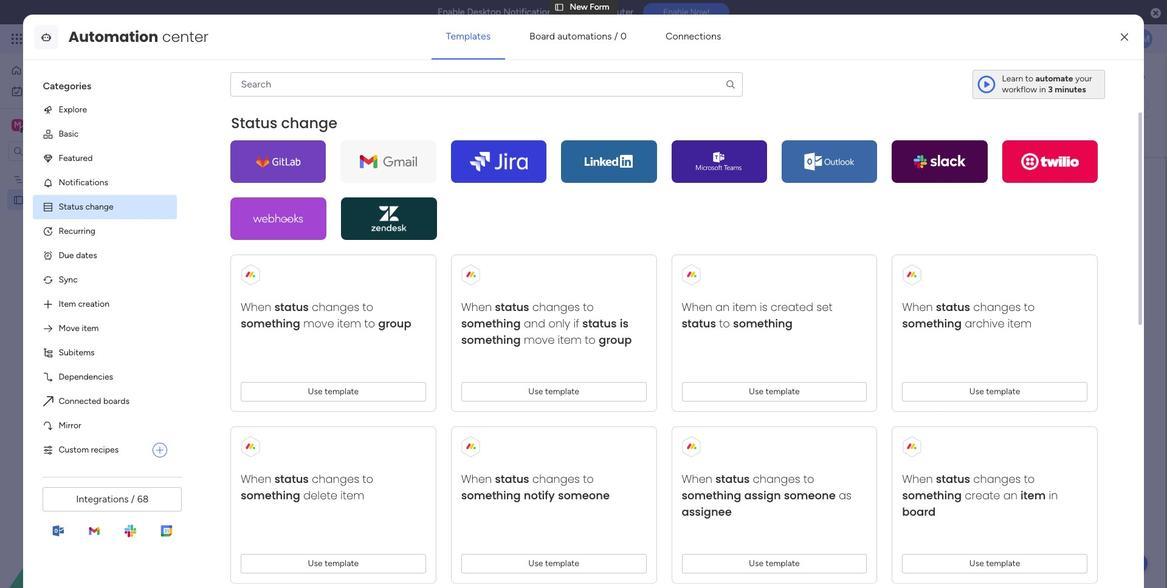 Task type: locate. For each thing, give the bounding box(es) containing it.
1 horizontal spatial is
[[760, 300, 768, 315]]

form inside button
[[665, 305, 686, 317]]

featured
[[59, 153, 93, 164]]

1 horizontal spatial someone
[[784, 488, 836, 503]]

something inside when status changes   to something assign someone as assignee
[[682, 488, 742, 503]]

1 vertical spatial status
[[59, 202, 83, 212]]

group
[[379, 316, 412, 331], [599, 333, 632, 348]]

1 horizontal spatial form
[[231, 63, 280, 90]]

status change up recurring
[[59, 202, 114, 212]]

powered
[[244, 131, 282, 142]]

now!
[[691, 7, 710, 17]]

0 vertical spatial by
[[285, 131, 295, 142]]

enable up "templates"
[[438, 7, 465, 18]]

item inside when status changes   to something move item to group
[[338, 316, 362, 331]]

item inside when status changes   to something archive item
[[1008, 316, 1032, 331]]

notifications up 'board' at the left of the page
[[504, 7, 557, 18]]

form right edit
[[206, 131, 225, 142]]

new down see plans icon at left
[[185, 63, 226, 90]]

0 horizontal spatial your
[[706, 258, 738, 278]]

new up board automations / 0
[[570, 2, 588, 12]]

0 horizontal spatial status
[[59, 202, 83, 212]]

only
[[549, 316, 571, 331]]

changes inside when status changes   to something create an item in board
[[974, 472, 1021, 487]]

3 minutes
[[1048, 84, 1087, 95]]

2 vertical spatial new
[[29, 195, 46, 205]]

1 horizontal spatial work
[[98, 32, 120, 46]]

dependencies
[[59, 372, 113, 382]]

1 vertical spatial /
[[1111, 71, 1114, 81]]

when
[[241, 300, 272, 315], [462, 300, 492, 315], [682, 300, 713, 315], [903, 300, 933, 315], [241, 472, 272, 487], [462, 472, 492, 487], [682, 472, 713, 487], [903, 472, 933, 487]]

group inside when status changes   to something and only if status is something move item to group
[[599, 333, 632, 348]]

help button
[[1106, 554, 1148, 574]]

new form down project
[[29, 195, 68, 205]]

1 horizontal spatial status change
[[231, 113, 338, 133]]

0 vertical spatial status
[[231, 113, 278, 133]]

your inside your workflow in
[[1076, 74, 1093, 84]]

something inside 'when status changes   to something notify someone'
[[462, 488, 521, 503]]

0 vertical spatial is
[[760, 300, 768, 315]]

1 horizontal spatial new
[[185, 63, 226, 90]]

status inside option
[[59, 202, 83, 212]]

status change down the show board description image
[[231, 113, 338, 133]]

when status changes   to something delete item
[[241, 472, 374, 503]]

when for when status changes   to something and only if status is something move item to group
[[462, 300, 492, 315]]

computer
[[592, 7, 634, 18]]

status change inside option
[[59, 202, 114, 212]]

set
[[817, 300, 833, 315]]

edit form button
[[184, 127, 229, 147]]

when for when an item is created   set status to something
[[682, 300, 713, 315]]

new right the public board "icon"
[[29, 195, 46, 205]]

something for when status changes   to something create an item in board
[[903, 488, 962, 503]]

when status changes   to something assign someone as assignee
[[682, 472, 852, 520]]

status inside 'when status changes   to something notify someone'
[[495, 472, 530, 487]]

status right edit form
[[231, 113, 278, 133]]

and
[[524, 316, 546, 331]]

form for build form
[[665, 305, 686, 317]]

status for when status changes   to something move item to group
[[275, 300, 309, 315]]

1 horizontal spatial change
[[282, 113, 338, 133]]

enable
[[438, 7, 465, 18], [664, 7, 689, 17]]

workspace image
[[12, 119, 24, 132]]

when inside when status changes   to something delete item
[[241, 472, 272, 487]]

collapse board header image
[[1137, 100, 1146, 109]]

list box
[[0, 166, 155, 374]]

2 horizontal spatial new
[[570, 2, 588, 12]]

something inside when an item is created   set status to something
[[734, 316, 793, 331]]

0 vertical spatial new form
[[570, 2, 610, 12]]

1 horizontal spatial enable
[[664, 7, 689, 17]]

changes inside when status changes   to something and only if status is something move item to group
[[533, 300, 580, 315]]

0 horizontal spatial notifications
[[59, 177, 108, 188]]

created
[[771, 300, 814, 315]]

1 vertical spatial an
[[1004, 488, 1018, 503]]

2 horizontal spatial new form
[[570, 2, 610, 12]]

sync
[[59, 275, 78, 285]]

to inside when status changes   to something assign someone as assignee
[[804, 472, 815, 487]]

something inside when status changes   to something move item to group
[[241, 316, 301, 331]]

use template button
[[241, 382, 426, 402], [462, 382, 647, 402], [682, 382, 868, 402], [903, 382, 1088, 402], [241, 555, 426, 574], [462, 555, 647, 574], [682, 555, 868, 574], [903, 555, 1088, 574]]

to inside when status changes   to something archive item
[[1025, 300, 1035, 315]]

form
[[590, 2, 610, 12], [231, 63, 280, 90], [48, 195, 68, 205]]

someone left as
[[784, 488, 836, 503]]

/
[[614, 30, 618, 42], [1111, 71, 1114, 81], [131, 494, 135, 505]]

workflow
[[1002, 84, 1038, 95]]

change down add to favorites icon
[[282, 113, 338, 133]]

something for when status changes   to something assign someone as assignee
[[682, 488, 742, 503]]

0 horizontal spatial in
[[1040, 84, 1046, 95]]

enable now!
[[664, 7, 710, 17]]

2 vertical spatial new form
[[29, 195, 68, 205]]

new
[[570, 2, 588, 12], [185, 63, 226, 90], [29, 195, 46, 205]]

option
[[0, 168, 155, 171]]

someone inside when status changes   to something assign someone as assignee
[[784, 488, 836, 503]]

2 someone from the left
[[784, 488, 836, 503]]

new form inside list box
[[29, 195, 68, 205]]

use template
[[308, 387, 359, 397], [529, 387, 580, 397], [749, 387, 800, 397], [970, 387, 1021, 397], [308, 559, 359, 569], [529, 559, 580, 569], [749, 559, 800, 569], [970, 559, 1021, 569]]

home
[[27, 65, 50, 75]]

in inside when status changes   to something create an item in board
[[1049, 488, 1059, 503]]

/ left 0
[[614, 30, 618, 42]]

1 vertical spatial notifications
[[59, 177, 108, 188]]

0 horizontal spatial change
[[85, 202, 114, 212]]

someone inside 'when status changes   to something notify someone'
[[558, 488, 610, 503]]

group inside when status changes   to something move item to group
[[379, 316, 412, 331]]

2 vertical spatial form
[[48, 195, 68, 205]]

build
[[641, 305, 663, 317]]

1 horizontal spatial status
[[231, 113, 278, 133]]

in
[[1040, 84, 1046, 95], [1049, 488, 1059, 503]]

by right powered
[[285, 131, 295, 142]]

automate button
[[1054, 95, 1119, 114]]

0 vertical spatial notifications
[[504, 7, 557, 18]]

1 horizontal spatial in
[[1049, 488, 1059, 503]]

something inside when status changes   to something create an item in board
[[903, 488, 962, 503]]

management
[[123, 32, 189, 46]]

change down notifications option
[[85, 202, 114, 212]]

your up minutes
[[1076, 74, 1093, 84]]

public board image
[[13, 194, 24, 206]]

assign
[[745, 488, 781, 503]]

home link
[[7, 61, 148, 80]]

when inside when status changes   to something and only if status is something move item to group
[[462, 300, 492, 315]]

0 horizontal spatial form
[[48, 195, 68, 205]]

changes inside when status changes   to something move item to group
[[312, 300, 360, 315]]

something inside when status changes   to something delete item
[[241, 488, 301, 503]]

0 horizontal spatial status change
[[59, 202, 114, 212]]

0 horizontal spatial /
[[131, 494, 135, 505]]

when inside when status changes   to something archive item
[[903, 300, 933, 315]]

subitems
[[59, 348, 95, 358]]

0 horizontal spatial is
[[620, 316, 629, 331]]

explore option
[[33, 98, 177, 122]]

archive
[[965, 316, 1005, 331]]

an right build form
[[716, 300, 730, 315]]

1 vertical spatial work
[[42, 86, 60, 96]]

in inside your workflow in
[[1040, 84, 1046, 95]]

notifications down featured
[[59, 177, 108, 188]]

0 horizontal spatial new form
[[29, 195, 68, 205]]

2 horizontal spatial form
[[590, 2, 610, 12]]

something inside when status changes   to something archive item
[[903, 316, 962, 331]]

1 vertical spatial move
[[524, 333, 555, 348]]

changes for notify
[[533, 472, 580, 487]]

1 someone from the left
[[558, 488, 610, 503]]

status inside when status changes   to something delete item
[[275, 472, 309, 487]]

categories heading
[[33, 70, 177, 98]]

0 vertical spatial move
[[304, 316, 334, 331]]

changes inside when status changes   to something assign someone as assignee
[[753, 472, 801, 487]]

0 vertical spatial an
[[716, 300, 730, 315]]

when inside when status changes   to something assign someone as assignee
[[682, 472, 713, 487]]

work right my at the left top of page
[[42, 86, 60, 96]]

2 horizontal spatial /
[[1111, 71, 1114, 81]]

connections
[[666, 30, 721, 42]]

use
[[308, 387, 323, 397], [529, 387, 543, 397], [749, 387, 764, 397], [970, 387, 985, 397], [308, 559, 323, 569], [529, 559, 543, 569], [749, 559, 764, 569], [970, 559, 985, 569]]

status for when status changes   to something delete item
[[275, 472, 309, 487]]

list box containing project management
[[0, 166, 155, 374]]

0 vertical spatial new
[[570, 2, 588, 12]]

0 horizontal spatial someone
[[558, 488, 610, 503]]

form right build
[[665, 305, 686, 317]]

your right building
[[706, 258, 738, 278]]

changes inside when status changes   to something archive item
[[974, 300, 1021, 315]]

when inside when an item is created   set status to something
[[682, 300, 713, 315]]

1 horizontal spatial new form
[[185, 63, 280, 90]]

0 vertical spatial work
[[98, 32, 120, 46]]

item creation
[[59, 299, 109, 309]]

powered by
[[244, 131, 295, 142]]

to
[[1026, 74, 1034, 84], [363, 300, 374, 315], [583, 300, 594, 315], [1025, 300, 1035, 315], [365, 316, 376, 331], [720, 316, 731, 331], [585, 333, 596, 348], [363, 472, 374, 487], [583, 472, 594, 487], [804, 472, 815, 487], [1025, 472, 1035, 487]]

status inside when status changes   to something move item to group
[[275, 300, 309, 315]]

0 horizontal spatial work
[[42, 86, 60, 96]]

1 vertical spatial group
[[599, 333, 632, 348]]

when for when status changes   to something notify someone
[[462, 472, 492, 487]]

0 horizontal spatial group
[[379, 316, 412, 331]]

0 horizontal spatial enable
[[438, 7, 465, 18]]

sync option
[[33, 268, 177, 292]]

activity button
[[1002, 67, 1060, 86]]

status up recurring
[[59, 202, 83, 212]]

None search field
[[231, 72, 743, 97]]

new form down see plans icon at left
[[185, 63, 280, 90]]

0 vertical spatial your
[[1076, 74, 1093, 84]]

featured option
[[33, 146, 177, 171]]

work right monday
[[98, 32, 120, 46]]

new form up automations
[[570, 2, 610, 12]]

item creation option
[[33, 292, 177, 317]]

something for when status changes   to something and only if status is something move item to group
[[462, 316, 521, 331]]

/ left the 1
[[1111, 71, 1114, 81]]

status inside when status changes   to something assign someone as assignee
[[716, 472, 750, 487]]

1 horizontal spatial group
[[599, 333, 632, 348]]

1 vertical spatial status change
[[59, 202, 114, 212]]

0 vertical spatial status change
[[231, 113, 338, 133]]

item inside option
[[82, 323, 99, 334]]

status inside when status changes   to something create an item in board
[[937, 472, 971, 487]]

something for when status changes   to something move item to group
[[241, 316, 301, 331]]

by right start
[[622, 258, 640, 278]]

move
[[59, 323, 80, 334]]

2 vertical spatial /
[[131, 494, 135, 505]]

to inside when status changes   to something create an item in board
[[1025, 472, 1035, 487]]

move inside when status changes   to something and only if status is something move item to group
[[524, 333, 555, 348]]

changes for archive
[[974, 300, 1021, 315]]

form left the show board description image
[[231, 63, 280, 90]]

by
[[285, 131, 295, 142], [622, 258, 640, 278]]

changes inside 'when status changes   to something notify someone'
[[533, 472, 580, 487]]

something for when status changes   to something delete item
[[241, 488, 301, 503]]

1 vertical spatial in
[[1049, 488, 1059, 503]]

status
[[275, 300, 309, 315], [495, 300, 530, 315], [937, 300, 971, 315], [583, 316, 617, 331], [682, 316, 717, 331], [275, 472, 309, 487], [495, 472, 530, 487], [716, 472, 750, 487], [937, 472, 971, 487]]

1 vertical spatial change
[[85, 202, 114, 212]]

work inside option
[[42, 86, 60, 96]]

basic option
[[33, 122, 177, 146]]

an right create
[[1004, 488, 1018, 503]]

when inside when status changes   to something create an item in board
[[903, 472, 933, 487]]

form
[[1083, 131, 1102, 142], [206, 131, 225, 142], [742, 258, 776, 278], [665, 305, 686, 317]]

my
[[28, 86, 40, 96]]

an
[[716, 300, 730, 315], [1004, 488, 1018, 503]]

when for when status changes   to something move item to group
[[241, 300, 272, 315]]

select product image
[[11, 33, 23, 45]]

changes
[[312, 300, 360, 315], [533, 300, 580, 315], [974, 300, 1021, 315], [312, 472, 360, 487], [533, 472, 580, 487], [753, 472, 801, 487], [974, 472, 1021, 487]]

1 vertical spatial is
[[620, 316, 629, 331]]

someone right notify on the bottom left of page
[[558, 488, 610, 503]]

enable now! button
[[643, 3, 730, 21]]

item
[[733, 300, 757, 315], [338, 316, 362, 331], [1008, 316, 1032, 331], [82, 323, 99, 334], [558, 333, 582, 348], [341, 488, 365, 503], [1021, 488, 1046, 503]]

/ left 68
[[131, 494, 135, 505]]

/ for integrations / 68
[[131, 494, 135, 505]]

0 horizontal spatial an
[[716, 300, 730, 315]]

1 horizontal spatial your
[[1076, 74, 1093, 84]]

enable left now!
[[664, 7, 689, 17]]

when inside 'when status changes   to something notify someone'
[[462, 472, 492, 487]]

show board description image
[[288, 71, 303, 83]]

1 vertical spatial new
[[185, 63, 226, 90]]

to inside 'when status changes   to something notify someone'
[[583, 472, 594, 487]]

form left link
[[1083, 131, 1102, 142]]

0 vertical spatial group
[[379, 316, 412, 331]]

this
[[573, 7, 590, 18]]

when inside when status changes   to something move item to group
[[241, 300, 272, 315]]

connected boards option
[[33, 390, 177, 414]]

form right this at the top
[[590, 2, 610, 12]]

1 horizontal spatial by
[[622, 258, 640, 278]]

changes for delete
[[312, 472, 360, 487]]

changes inside when status changes   to something delete item
[[312, 472, 360, 487]]

integrations
[[76, 494, 129, 505]]

1 horizontal spatial /
[[614, 30, 618, 42]]

form down project management
[[48, 195, 68, 205]]

0 vertical spatial /
[[614, 30, 618, 42]]

let's
[[551, 258, 581, 278]]

as
[[839, 488, 852, 503]]

68
[[137, 494, 149, 505]]

0 vertical spatial in
[[1040, 84, 1046, 95]]

when for when status changes   to something delete item
[[241, 472, 272, 487]]

form inside button
[[206, 131, 225, 142]]

enable inside enable now! button
[[664, 7, 689, 17]]

status inside when status changes   to something archive item
[[937, 300, 971, 315]]

lottie animation element
[[0, 466, 155, 589]]

is left created
[[760, 300, 768, 315]]

board automations / 0
[[530, 30, 627, 42]]

workforms logo image
[[300, 127, 369, 147]]

build form button
[[632, 299, 696, 323]]

Search for a column type search field
[[231, 72, 743, 97]]

0 vertical spatial change
[[282, 113, 338, 133]]

is left build
[[620, 316, 629, 331]]

form inside button
[[1083, 131, 1102, 142]]

1 horizontal spatial move
[[524, 333, 555, 348]]

1 horizontal spatial an
[[1004, 488, 1018, 503]]

0 horizontal spatial move
[[304, 316, 334, 331]]

/ for invite / 1
[[1111, 71, 1114, 81]]



Task type: vqa. For each thing, say whether or not it's contained in the screenshot.
top group
yes



Task type: describe. For each thing, give the bounding box(es) containing it.
notifications option
[[33, 171, 177, 195]]

due dates
[[59, 250, 97, 261]]

mirror
[[59, 421, 81, 431]]

when an item is created   set status to something
[[682, 300, 833, 331]]

notifications inside notifications option
[[59, 177, 108, 188]]

enable desktop notifications on this computer
[[438, 7, 634, 18]]

Search in workspace field
[[26, 144, 102, 158]]

monday work management
[[54, 32, 189, 46]]

something for when status changes   to something archive item
[[903, 316, 962, 331]]

invite
[[1087, 71, 1108, 81]]

custom recipes option
[[33, 438, 148, 463]]

when status changes   to something notify someone
[[462, 472, 610, 503]]

3
[[1048, 84, 1053, 95]]

due
[[59, 250, 74, 261]]

work for my
[[42, 86, 60, 96]]

1
[[1116, 71, 1119, 81]]

automate
[[1036, 74, 1074, 84]]

item
[[59, 299, 76, 309]]

add to favorites image
[[309, 70, 321, 82]]

edit
[[189, 131, 204, 142]]

changes for create
[[974, 472, 1021, 487]]

1 vertical spatial form
[[231, 63, 280, 90]]

custom recipes
[[59, 445, 119, 455]]

project management
[[29, 174, 108, 184]]

creation
[[78, 299, 109, 309]]

my work
[[28, 86, 60, 96]]

project
[[29, 174, 56, 184]]

minutes
[[1055, 84, 1087, 95]]

0 vertical spatial form
[[590, 2, 610, 12]]

integrate
[[952, 99, 987, 109]]

1 vertical spatial by
[[622, 258, 640, 278]]

when for when status changes   to something assign someone as assignee
[[682, 472, 713, 487]]

status change option
[[33, 195, 177, 219]]

status for when status changes   to something create an item in board
[[937, 472, 971, 487]]

lottie animation image
[[0, 466, 155, 589]]

templates
[[446, 30, 491, 42]]

when for when status changes   to something create an item in board
[[903, 472, 933, 487]]

1 vertical spatial new form
[[185, 63, 280, 90]]

changes for move
[[312, 300, 360, 315]]

on
[[559, 7, 571, 18]]

status for when status changes   to something archive item
[[937, 300, 971, 315]]

board automations / 0 button
[[515, 22, 642, 51]]

my work link
[[7, 81, 148, 101]]

0 horizontal spatial by
[[285, 131, 295, 142]]

item inside when an item is created   set status to something
[[733, 300, 757, 315]]

dependencies option
[[33, 365, 177, 390]]

automation
[[68, 27, 158, 47]]

something for when status changes   to something notify someone
[[462, 488, 521, 503]]

management
[[58, 174, 108, 184]]

see plans image
[[202, 32, 213, 46]]

categories
[[43, 80, 91, 92]]

form for copy form link
[[1083, 131, 1102, 142]]

workspace
[[52, 119, 100, 131]]

m
[[14, 120, 21, 130]]

automation center
[[68, 27, 209, 47]]

templates button
[[431, 22, 505, 51]]

your workflow in
[[1002, 74, 1093, 95]]

changes for assign
[[753, 472, 801, 487]]

status for when status changes   to something notify someone
[[495, 472, 530, 487]]

board
[[530, 30, 555, 42]]

automate
[[1076, 99, 1114, 109]]

delete
[[304, 488, 338, 503]]

connected
[[59, 396, 101, 407]]

0
[[621, 30, 627, 42]]

help
[[1116, 558, 1138, 570]]

when status changes   to something move item to group
[[241, 300, 412, 331]]

monday
[[54, 32, 96, 46]]

enable for enable now!
[[664, 7, 689, 17]]

move item
[[59, 323, 99, 334]]

create
[[965, 488, 1001, 503]]

recurring option
[[33, 219, 177, 244]]

move inside when status changes   to something move item to group
[[304, 316, 334, 331]]

form up when an item is created   set status to something
[[742, 258, 776, 278]]

connected boards
[[59, 396, 129, 407]]

status for when status changes   to something and only if status is something move item to group
[[495, 300, 530, 315]]

New Form field
[[182, 63, 283, 90]]

assignee
[[682, 505, 732, 520]]

link
[[1104, 131, 1116, 142]]

copy form link
[[1061, 131, 1116, 142]]

board
[[903, 505, 936, 520]]

work for monday
[[98, 32, 120, 46]]

workspace selection element
[[12, 118, 102, 134]]

start
[[585, 258, 618, 278]]

form for edit form
[[206, 131, 225, 142]]

to inside when an item is created   set status to something
[[720, 316, 731, 331]]

status for when status changes   to something assign someone as assignee
[[716, 472, 750, 487]]

categories list box
[[33, 70, 187, 463]]

subitems option
[[33, 341, 177, 365]]

custom
[[59, 445, 89, 455]]

when status changes   to something archive item
[[903, 300, 1035, 331]]

integrations / 68
[[76, 494, 149, 505]]

form inside list box
[[48, 195, 68, 205]]

copy
[[1061, 131, 1081, 142]]

move item option
[[33, 317, 177, 341]]

an inside when an item is created   set status to something
[[716, 300, 730, 315]]

when status changes   to something and only if status is something move item to group
[[462, 300, 632, 348]]

invite / 1
[[1087, 71, 1119, 81]]

item inside when status changes   to something and only if status is something move item to group
[[558, 333, 582, 348]]

copy form link button
[[1038, 127, 1121, 147]]

someone for notify
[[558, 488, 610, 503]]

if
[[574, 316, 580, 331]]

change inside option
[[85, 202, 114, 212]]

1 vertical spatial your
[[706, 258, 738, 278]]

someone for assign
[[784, 488, 836, 503]]

recipes
[[91, 445, 119, 455]]

when status changes   to something create an item in board
[[903, 472, 1059, 520]]

desktop
[[467, 7, 501, 18]]

notify
[[524, 488, 555, 503]]

invite / 1 button
[[1065, 67, 1125, 86]]

activity
[[1007, 71, 1037, 81]]

build form
[[641, 305, 686, 317]]

let's start by building your form
[[551, 258, 776, 278]]

explore
[[59, 105, 87, 115]]

home option
[[7, 61, 148, 80]]

status inside when an item is created   set status to something
[[682, 316, 717, 331]]

search image
[[725, 79, 736, 90]]

to inside when status changes   to something delete item
[[363, 472, 374, 487]]

is inside when status changes   to something and only if status is something move item to group
[[620, 316, 629, 331]]

recurring
[[59, 226, 95, 236]]

jeremy miller image
[[1133, 29, 1153, 49]]

0 horizontal spatial new
[[29, 195, 46, 205]]

integrate button
[[932, 92, 1049, 117]]

dates
[[76, 250, 97, 261]]

main workspace
[[28, 119, 100, 131]]

changes for and
[[533, 300, 580, 315]]

main
[[28, 119, 49, 131]]

boards
[[103, 396, 129, 407]]

1 horizontal spatial notifications
[[504, 7, 557, 18]]

is inside when an item is created   set status to something
[[760, 300, 768, 315]]

my work option
[[7, 81, 148, 101]]

item inside when status changes   to something delete item
[[341, 488, 365, 503]]

dapulse close image
[[1151, 7, 1161, 19]]

due dates option
[[33, 244, 177, 268]]

building
[[644, 258, 702, 278]]

an inside when status changes   to something create an item in board
[[1004, 488, 1018, 503]]

automations
[[558, 30, 612, 42]]

center
[[162, 27, 209, 47]]

integrations / 68 button
[[43, 488, 182, 512]]

item inside when status changes   to something create an item in board
[[1021, 488, 1046, 503]]

enable for enable desktop notifications on this computer
[[438, 7, 465, 18]]

mirror option
[[33, 414, 177, 438]]

edit form
[[189, 131, 225, 142]]

when for when status changes   to something archive item
[[903, 300, 933, 315]]



